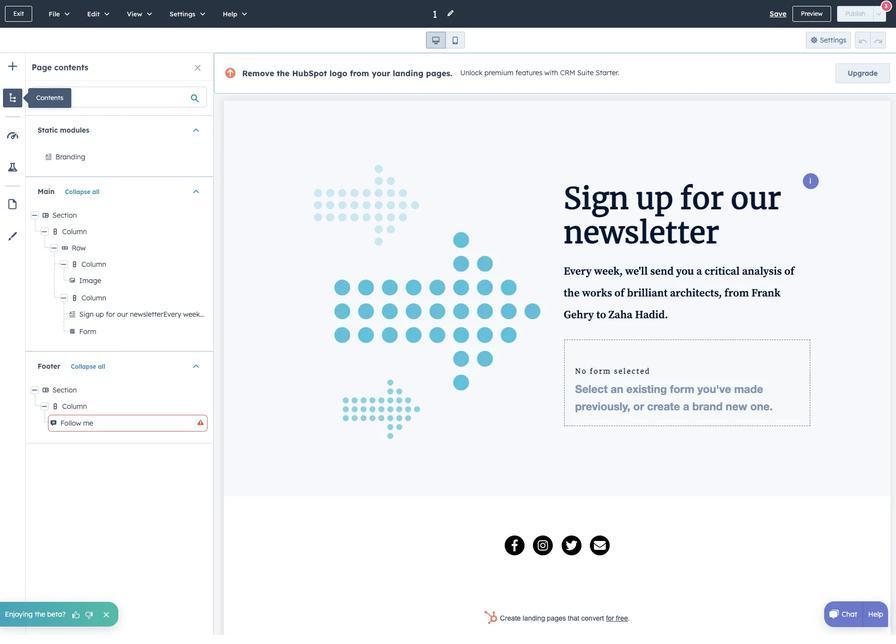 Task type: describe. For each thing, give the bounding box(es) containing it.
section button for main
[[53, 210, 206, 222]]

works
[[330, 310, 349, 319]]

column button up image button
[[82, 259, 205, 271]]

1 group from the left
[[426, 32, 465, 49]]

enjoying
[[5, 610, 33, 619]]

1 vertical spatial settings button
[[806, 32, 851, 49]]

critical
[[257, 310, 279, 319]]

column up up
[[82, 294, 106, 303]]

row button
[[72, 242, 206, 254]]

we'll
[[204, 310, 217, 319]]

branding
[[55, 153, 85, 162]]

your
[[372, 68, 390, 78]]

upgrade link
[[836, 63, 890, 83]]

main
[[38, 187, 55, 196]]

0 horizontal spatial settings button
[[159, 0, 212, 28]]

unlock premium features with crm suite starter.
[[460, 68, 619, 77]]

pages.
[[426, 68, 453, 78]]

section for main
[[53, 211, 77, 220]]

enjoying the beta? button
[[0, 603, 118, 627]]

thumbsdown image
[[84, 611, 93, 621]]

static
[[38, 126, 58, 135]]

publish button
[[837, 6, 874, 22]]

a...
[[386, 310, 395, 319]]

modules
[[60, 126, 89, 135]]

save
[[770, 9, 787, 18]]

1 vertical spatial help
[[869, 610, 884, 619]]

collapse all button for footer
[[64, 357, 112, 377]]

2 of from the left
[[351, 310, 358, 319]]

with
[[545, 68, 558, 77]]

file
[[49, 10, 60, 18]]

contents
[[54, 62, 88, 72]]

1 of from the left
[[309, 310, 316, 319]]

column up row
[[62, 227, 87, 236]]

hubspot
[[292, 68, 327, 78]]

view button
[[117, 0, 159, 28]]

save button
[[770, 8, 787, 20]]

sign up for our newsletterevery week, we'll send you a critical analysis of the works of brilliant a... button
[[79, 309, 395, 321]]

Search text field
[[32, 87, 187, 107]]

up
[[96, 310, 104, 319]]

contents
[[36, 94, 63, 102]]

page
[[32, 62, 52, 72]]

2 caret image from the top
[[193, 187, 199, 196]]

view
[[127, 10, 142, 18]]

exit link
[[5, 6, 32, 22]]

caret image
[[193, 361, 199, 371]]

column button up follow me button at the left bottom of page
[[62, 401, 206, 413]]

static modules button
[[38, 116, 201, 144]]

the for hubspot
[[277, 68, 290, 78]]

follow
[[60, 419, 81, 428]]

newsletterevery
[[130, 310, 181, 319]]

enjoying the beta?
[[5, 610, 66, 619]]

column button up row button
[[62, 226, 206, 238]]

our
[[117, 310, 128, 319]]

a
[[251, 310, 255, 319]]

logo
[[330, 68, 348, 78]]

chat
[[842, 610, 858, 619]]

suite
[[577, 68, 594, 77]]

section button for footer
[[53, 385, 206, 396]]

me
[[83, 419, 93, 428]]

follow me
[[60, 419, 93, 428]]

upgrade
[[848, 69, 878, 78]]

form button
[[79, 326, 205, 338]]

collapse all button for main
[[59, 182, 106, 202]]

branding button
[[55, 151, 206, 163]]

you
[[237, 310, 249, 319]]

remove the hubspot logo from your landing pages.
[[242, 68, 453, 78]]



Task type: locate. For each thing, give the bounding box(es) containing it.
1 horizontal spatial help
[[869, 610, 884, 619]]

2 horizontal spatial the
[[318, 310, 328, 319]]

preview button
[[793, 6, 831, 22]]

crm
[[560, 68, 576, 77]]

all
[[92, 188, 100, 195], [98, 363, 105, 370]]

the right remove
[[277, 68, 290, 78]]

1 horizontal spatial of
[[351, 310, 358, 319]]

section button up follow me button at the left bottom of page
[[53, 385, 206, 396]]

0 vertical spatial section button
[[53, 210, 206, 222]]

1 vertical spatial section
[[53, 386, 77, 395]]

0 horizontal spatial help
[[223, 10, 237, 18]]

the left the works
[[318, 310, 328, 319]]

help button
[[212, 0, 254, 28]]

collapse for main
[[65, 188, 90, 195]]

follow me button
[[60, 418, 196, 430]]

help inside button
[[223, 10, 237, 18]]

of right analysis
[[309, 310, 316, 319]]

features
[[516, 68, 543, 77]]

form
[[79, 328, 96, 336]]

0 vertical spatial caret image
[[193, 125, 199, 135]]

None field
[[432, 7, 441, 21]]

1 vertical spatial collapse all button
[[64, 357, 112, 377]]

1 vertical spatial caret image
[[193, 187, 199, 196]]

collapse all right main
[[65, 188, 100, 195]]

brilliant
[[360, 310, 384, 319]]

0 horizontal spatial settings
[[170, 10, 196, 18]]

0 vertical spatial the
[[277, 68, 290, 78]]

0 vertical spatial section
[[53, 211, 77, 220]]

image button
[[79, 275, 205, 287]]

help
[[223, 10, 237, 18], [869, 610, 884, 619]]

0 vertical spatial collapse all button
[[59, 182, 106, 202]]

collapse all button down the form
[[64, 357, 112, 377]]

0 vertical spatial help
[[223, 10, 237, 18]]

landing
[[393, 68, 424, 78]]

collapse all button right main
[[59, 182, 106, 202]]

collapse for footer
[[71, 363, 96, 370]]

all for footer
[[98, 363, 105, 370]]

beta?
[[47, 610, 66, 619]]

1 vertical spatial the
[[318, 310, 328, 319]]

the
[[277, 68, 290, 78], [318, 310, 328, 319], [35, 610, 45, 619]]

exit
[[13, 10, 24, 17]]

1 horizontal spatial group
[[855, 32, 887, 49]]

1 horizontal spatial settings button
[[806, 32, 851, 49]]

section
[[53, 211, 77, 220], [53, 386, 77, 395]]

1 vertical spatial section button
[[53, 385, 206, 396]]

caret image
[[193, 125, 199, 135], [193, 187, 199, 196]]

column up image
[[82, 260, 106, 269]]

unlock
[[460, 68, 483, 77]]

sign
[[79, 310, 94, 319]]

publish
[[846, 10, 866, 17]]

close image
[[195, 65, 201, 71]]

file button
[[38, 0, 77, 28]]

remove
[[242, 68, 274, 78]]

section button up row button
[[53, 210, 206, 222]]

thumbsup image
[[72, 611, 81, 621]]

0 vertical spatial settings button
[[159, 0, 212, 28]]

static modules
[[38, 126, 89, 135]]

collapse all down the form
[[71, 363, 105, 370]]

caret image inside "static modules" dropdown button
[[193, 125, 199, 135]]

page contents
[[32, 62, 88, 72]]

edit button
[[77, 0, 117, 28]]

3
[[885, 2, 888, 9]]

2 section from the top
[[53, 386, 77, 395]]

0 horizontal spatial the
[[35, 610, 45, 619]]

section down footer at bottom
[[53, 386, 77, 395]]

1 section button from the top
[[53, 210, 206, 222]]

1 horizontal spatial settings
[[820, 36, 847, 45]]

collapse all
[[65, 188, 100, 195], [71, 363, 105, 370]]

settings
[[170, 10, 196, 18], [820, 36, 847, 45]]

2 vertical spatial the
[[35, 610, 45, 619]]

preview
[[801, 10, 823, 17]]

collapse all for main
[[65, 188, 100, 195]]

collapse
[[65, 188, 90, 195], [71, 363, 96, 370]]

2 section button from the top
[[53, 385, 206, 396]]

1 vertical spatial collapse
[[71, 363, 96, 370]]

starter.
[[596, 68, 619, 77]]

the for beta?
[[35, 610, 45, 619]]

collapse all button
[[59, 182, 106, 202], [64, 357, 112, 377]]

the inside button
[[318, 310, 328, 319]]

from
[[350, 68, 369, 78]]

1 section from the top
[[53, 211, 77, 220]]

settings button
[[159, 0, 212, 28], [806, 32, 851, 49]]

1 vertical spatial collapse all
[[71, 363, 105, 370]]

0 vertical spatial all
[[92, 188, 100, 195]]

all for main
[[92, 188, 100, 195]]

2 group from the left
[[855, 32, 887, 49]]

section down main
[[53, 211, 77, 220]]

column button
[[62, 226, 206, 238], [82, 259, 205, 271], [82, 292, 205, 304], [62, 401, 206, 413]]

0 horizontal spatial of
[[309, 310, 316, 319]]

publish group
[[837, 6, 887, 22]]

column button down image button
[[82, 292, 205, 304]]

row
[[72, 244, 86, 253]]

footer
[[38, 362, 60, 371]]

week,
[[183, 310, 202, 319]]

collapse right footer at bottom
[[71, 363, 96, 370]]

collapse right main
[[65, 188, 90, 195]]

sign up for our newsletterevery week, we'll send you a critical analysis of the works of brilliant a...
[[79, 310, 395, 319]]

1 caret image from the top
[[193, 125, 199, 135]]

for
[[106, 310, 115, 319]]

image
[[79, 277, 101, 285]]

settings down the preview button
[[820, 36, 847, 45]]

settings right the view button
[[170, 10, 196, 18]]

1 vertical spatial settings
[[820, 36, 847, 45]]

0 vertical spatial collapse
[[65, 188, 90, 195]]

0 vertical spatial collapse all
[[65, 188, 100, 195]]

the left "beta?"
[[35, 610, 45, 619]]

column
[[62, 227, 87, 236], [82, 260, 106, 269], [82, 294, 106, 303], [62, 402, 87, 411]]

0 horizontal spatial group
[[426, 32, 465, 49]]

1 vertical spatial all
[[98, 363, 105, 370]]

of right the works
[[351, 310, 358, 319]]

column up follow me at the bottom of the page
[[62, 402, 87, 411]]

group
[[426, 32, 465, 49], [855, 32, 887, 49]]

group down publish group
[[855, 32, 887, 49]]

the inside button
[[35, 610, 45, 619]]

edit
[[87, 10, 100, 18]]

collapse all for footer
[[71, 363, 105, 370]]

of
[[309, 310, 316, 319], [351, 310, 358, 319]]

premium
[[485, 68, 514, 77]]

section button
[[53, 210, 206, 222], [53, 385, 206, 396]]

section for footer
[[53, 386, 77, 395]]

group up the pages.
[[426, 32, 465, 49]]

send
[[219, 310, 235, 319]]

0 vertical spatial settings
[[170, 10, 196, 18]]

1 horizontal spatial the
[[277, 68, 290, 78]]

analysis
[[281, 310, 307, 319]]



Task type: vqa. For each thing, say whether or not it's contained in the screenshot.
Main's Section Button
yes



